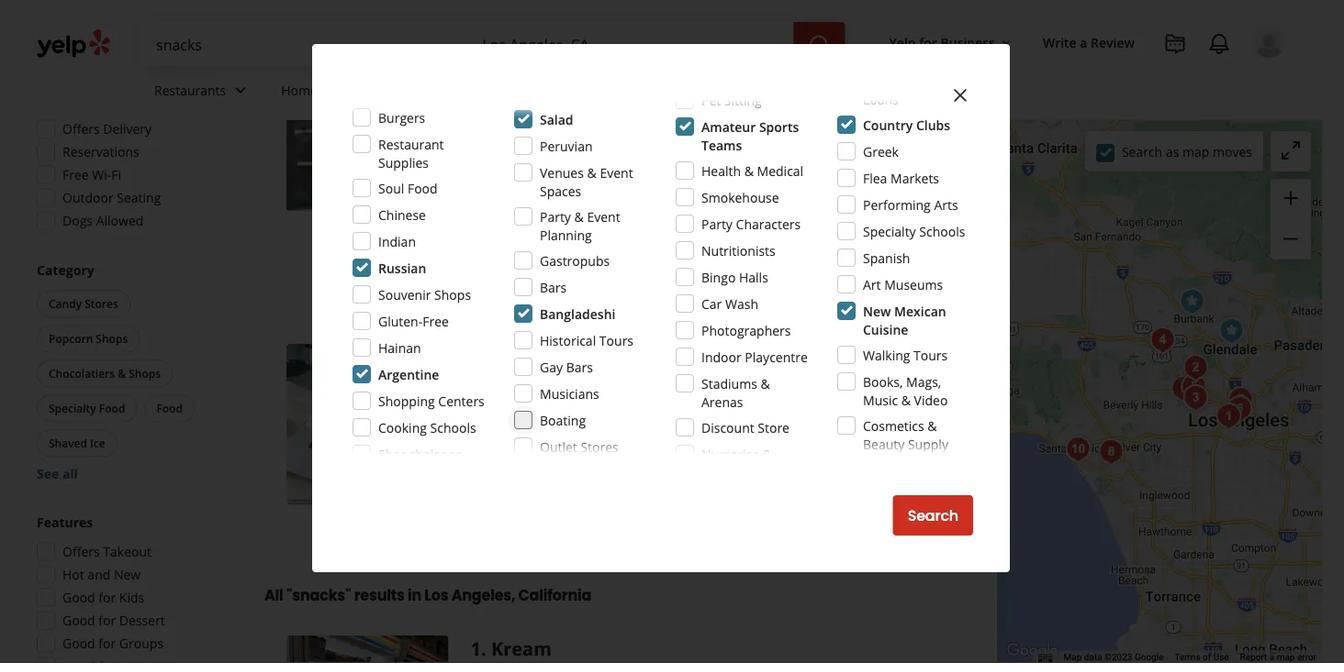 Task type: vqa. For each thing, say whether or not it's contained in the screenshot.
24 clock v2 image
no



Task type: describe. For each thing, give the bounding box(es) containing it.
shanghainese
[[378, 446, 462, 463]]

health
[[701, 162, 741, 179]]

wash
[[725, 295, 758, 313]]

88 hotdog & juicy image
[[1177, 380, 1214, 417]]

treat
[[720, 345, 769, 370]]

candy
[[49, 297, 82, 312]]

and-
[[523, 163, 550, 180]]

close image
[[949, 85, 971, 107]]

a for report
[[1269, 652, 1274, 663]]

bangladeshi
[[540, 305, 616, 323]]

1 horizontal spatial food
[[156, 402, 183, 417]]

fi
[[111, 167, 121, 184]]

free wi-fi
[[62, 167, 121, 184]]

offers delivery
[[62, 121, 152, 138]]

indoor
[[701, 348, 742, 366]]

smoothie/juice
[[491, 209, 580, 227]]

party & event planning
[[540, 208, 620, 244]]

seating
[[117, 190, 161, 207]]

1 slideshow element from the top
[[286, 49, 449, 212]]

pet
[[701, 91, 721, 109]]

flavor factory candy image
[[1213, 313, 1250, 350]]

stadiums & arenas
[[701, 375, 770, 411]]

offers for offers delivery
[[62, 121, 100, 138]]

juice
[[634, 109, 661, 124]]

and inside "where have u been juicy?!?! i'm always slightly disappointed with smoothie/juice places because the drinks are usually way too sweet and taste like they're made of artificial syrups.…"
[[898, 209, 921, 227]]

musicians
[[540, 385, 599, 403]]

made
[[592, 228, 626, 245]]

schools for specialty schools
[[919, 223, 965, 240]]

burgers
[[378, 109, 425, 126]]

1 ice cream & frozen yogurt link from the top
[[471, 108, 623, 126]]

ice cream & frozen yogurt button for second ice cream & frozen yogurt link from the bottom of the page
[[471, 108, 623, 126]]

ice for second ice cream & frozen yogurt link from the bottom of the page
[[474, 109, 490, 124]]

healthy dining
[[605, 163, 692, 180]]

discount
[[701, 419, 754, 437]]

& inside party & event planning
[[574, 208, 584, 225]]

chocolatiers & shops button
[[37, 361, 173, 388]]

always
[[701, 191, 741, 208]]

venues & event spaces
[[540, 164, 633, 200]]

dogs inside group
[[62, 213, 93, 230]]

business
[[941, 33, 995, 51]]

supply
[[908, 436, 948, 453]]

nutritionists
[[701, 242, 776, 259]]

2 ice cream & frozen yogurt link from the top
[[471, 380, 623, 399]]

yogurt for second ice cream & frozen yogurt link from the bottom of the page
[[583, 109, 620, 124]]

party for party & event planning
[[540, 208, 571, 225]]

home
[[281, 81, 318, 99]]

are
[[741, 209, 760, 227]]

car
[[701, 295, 722, 313]]

hot for hot and new
[[62, 567, 84, 584]]

dogs inside button
[[798, 109, 824, 124]]

california
[[518, 586, 592, 606]]

like
[[524, 228, 544, 245]]

bars for gay
[[566, 359, 593, 376]]

hainan
[[378, 339, 421, 357]]

see all button
[[37, 466, 78, 483]]

home services link
[[266, 66, 410, 119]]

popcorn shops button
[[37, 326, 140, 353]]

event for party & event planning
[[587, 208, 620, 225]]

sports
[[759, 118, 799, 135]]

gardening
[[701, 464, 764, 482]]

chinese
[[378, 206, 426, 224]]

nurseries
[[701, 446, 759, 463]]

error
[[1297, 652, 1317, 663]]

16 info v2 image
[[404, 1, 419, 16]]

order
[[881, 270, 921, 290]]

review
[[1091, 33, 1135, 51]]

specialty schools
[[863, 223, 965, 240]]

& inside nurseries & gardening
[[763, 446, 772, 463]]

& inside "venues & event spaces"
[[587, 164, 597, 181]]

centers
[[438, 392, 485, 410]]

& inside group
[[118, 367, 126, 382]]

indoor playcentre
[[701, 348, 808, 366]]

sitting
[[724, 91, 762, 109]]

cooking schools
[[378, 419, 476, 437]]

& inside cosmetics & beauty supply
[[928, 417, 937, 435]]

bingo halls
[[701, 269, 768, 286]]

car wash
[[701, 295, 758, 313]]

been
[[591, 191, 623, 208]]

dairy queen/orange julius treat ctr
[[471, 345, 802, 370]]

kids
[[119, 590, 144, 607]]

& inside stadiums & arenas
[[761, 375, 770, 392]]

books, mags, music & video
[[863, 373, 948, 409]]

beauty
[[863, 436, 905, 453]]

results
[[354, 586, 405, 606]]

2 until from the top
[[508, 409, 535, 427]]

$$$$
[[188, 12, 213, 28]]

juice bars & smoothies
[[634, 109, 760, 124]]

a for write
[[1080, 33, 1087, 51]]

outdoor seating
[[62, 190, 161, 207]]

0 horizontal spatial 88 hotdog & juicy image
[[286, 49, 449, 212]]

grab-
[[489, 163, 523, 180]]

go
[[550, 163, 565, 180]]

report a map error
[[1240, 652, 1317, 663]]

category
[[37, 262, 94, 280]]

16 checkmark v2 image
[[667, 271, 681, 286]]

kream image
[[1210, 398, 1247, 435]]

shaved ice
[[49, 437, 105, 452]]

souvenir
[[378, 286, 431, 303]]

all "snacks" results in los angeles, california
[[264, 586, 592, 606]]

shopping
[[378, 392, 435, 410]]

& inside books, mags, music & video
[[901, 392, 911, 409]]

specialty for specialty schools
[[863, 223, 916, 240]]

google
[[1135, 652, 1164, 663]]

map for moves
[[1182, 143, 1209, 160]]

1 vertical spatial of
[[1203, 652, 1211, 663]]

1 . kream
[[471, 637, 552, 662]]

write a review
[[1043, 33, 1135, 51]]

1 vertical spatial bars
[[540, 279, 567, 296]]

$$$ button
[[132, 6, 177, 34]]

ice for 1st ice cream & frozen yogurt link from the bottom of the page
[[474, 382, 490, 397]]

wow choripan image
[[1175, 369, 1212, 406]]

event for venues & event spaces
[[600, 164, 633, 181]]

©2023
[[1105, 652, 1132, 663]]

map region
[[847, 0, 1344, 664]]

historical
[[540, 332, 596, 349]]

bhan kanom thai image
[[1177, 350, 1214, 387]]

soul food
[[378, 179, 438, 197]]

data
[[1084, 652, 1102, 663]]

1 vertical spatial dairy queen/orange julius treat ctr image
[[286, 345, 449, 507]]

1 vertical spatial 88 hotdog & juicy image
[[1177, 380, 1214, 417]]

check cashing/pay-day loans
[[863, 54, 962, 108]]

greek
[[863, 143, 899, 160]]

outdoor for outdoor seating
[[489, 272, 534, 287]]



Task type: locate. For each thing, give the bounding box(es) containing it.
cream up open until 8:00 pm
[[493, 382, 529, 397]]

party for party characters
[[701, 215, 733, 233]]

candy stores
[[49, 297, 118, 312]]

event up made
[[587, 208, 620, 225]]

$$$$ button
[[177, 6, 224, 34]]

allowed
[[96, 213, 144, 230]]

0 vertical spatial takeout
[[685, 272, 728, 287]]

levain bakery - larchmont village image
[[1165, 371, 1202, 408]]

1 vertical spatial takeout
[[103, 544, 151, 561]]

1 vertical spatial shops
[[96, 332, 128, 347]]

stores for candy stores
[[85, 297, 118, 312]]

cream for second ice cream & frozen yogurt link from the bottom of the page
[[493, 109, 529, 124]]

0 vertical spatial 88 hotdog & juicy image
[[286, 49, 449, 212]]

zoom in image
[[1280, 187, 1302, 209]]

notifications image
[[1208, 33, 1230, 55]]

frozen
[[543, 109, 580, 124], [543, 382, 580, 397]]

loans
[[863, 90, 899, 108]]

1 vertical spatial pm
[[567, 409, 587, 427]]

specialty inside specialty food button
[[49, 402, 96, 417]]

projects image
[[1164, 33, 1186, 55]]

write
[[1043, 33, 1077, 51]]

2 offers from the top
[[62, 544, 100, 561]]

2 vertical spatial bars
[[566, 359, 593, 376]]

the
[[677, 209, 697, 227]]

1 horizontal spatial new
[[863, 303, 891, 320]]

offers up reservations
[[62, 121, 100, 138]]

0 vertical spatial cream
[[493, 109, 529, 124]]

2 slideshow element from the top
[[286, 345, 449, 507]]

24 chevron down v2 image
[[230, 79, 252, 101]]

free down souvenir shops
[[423, 313, 449, 330]]

yogurt for 1st ice cream & frozen yogurt link from the bottom of the page
[[583, 382, 620, 397]]

as
[[1166, 143, 1179, 160]]

and up 'good for kids'
[[88, 567, 110, 584]]

2 yogurt from the top
[[583, 382, 620, 397]]

ice cream & frozen yogurt button up until 10:00 pm
[[471, 108, 623, 126]]

gay
[[540, 359, 563, 376]]

stores right outlet
[[581, 438, 619, 456]]

ice cream & frozen yogurt button down gay
[[471, 380, 623, 399]]

indian
[[378, 233, 416, 250]]

0 horizontal spatial new
[[114, 567, 141, 584]]

takeout inside group
[[103, 544, 151, 561]]

a right the report
[[1269, 652, 1274, 663]]

new inside new mexican cuisine
[[863, 303, 891, 320]]

restaurant supplies
[[378, 135, 444, 171]]

tours for historical tours
[[599, 332, 634, 349]]

too
[[836, 209, 856, 227]]

0 vertical spatial and
[[898, 209, 921, 227]]

flea markets
[[863, 169, 939, 187]]

1 vertical spatial outdoor
[[489, 272, 534, 287]]

previous image
[[294, 120, 316, 142]]

kream
[[491, 637, 552, 662]]

search for search as map moves
[[1122, 143, 1162, 160]]

shops for souvenir shops
[[434, 286, 471, 303]]

juice bars & smoothies link
[[631, 108, 764, 126]]

0 horizontal spatial and
[[88, 567, 110, 584]]

taste
[[491, 228, 520, 245]]

1 horizontal spatial a
[[1269, 652, 1274, 663]]

groups
[[119, 636, 163, 653]]

0 horizontal spatial a
[[1080, 33, 1087, 51]]

1 vertical spatial good
[[62, 613, 95, 630]]

expand map image
[[1280, 139, 1302, 161]]

queen/orange
[[524, 345, 660, 370]]

for right yelp
[[919, 33, 937, 51]]

0 vertical spatial bars
[[664, 109, 688, 124]]

chocolatiers
[[49, 367, 115, 382]]

search
[[1122, 143, 1162, 160], [908, 506, 958, 527]]

drinks
[[700, 209, 737, 227]]

1 horizontal spatial 88 hotdog & juicy image
[[1177, 380, 1214, 417]]

1 horizontal spatial search
[[1122, 143, 1162, 160]]

playcentre
[[745, 348, 808, 366]]

1 horizontal spatial dogs
[[798, 109, 824, 124]]

business categories element
[[140, 66, 1285, 119]]

group containing category
[[33, 262, 228, 484]]

hot inside group
[[62, 567, 84, 584]]

dogs left koreatown
[[798, 109, 824, 124]]

map right as
[[1182, 143, 1209, 160]]

search down supply
[[908, 506, 958, 527]]

pm up 16 healthy dining v2 icon
[[575, 137, 594, 154]]

outdoor for outdoor seating
[[62, 190, 114, 207]]

1 cream from the top
[[493, 109, 529, 124]]

boating
[[540, 412, 586, 429]]

stores right candy
[[85, 297, 118, 312]]

1 horizontal spatial party
[[701, 215, 733, 233]]

1 vertical spatial stores
[[581, 438, 619, 456]]

start order
[[842, 270, 921, 290]]

for for groups
[[99, 636, 116, 653]]

report a map error link
[[1240, 652, 1317, 663]]

ice cream & frozen yogurt for ice cream & frozen yogurt 'button' corresponding to 1st ice cream & frozen yogurt link from the bottom of the page
[[474, 382, 620, 397]]

schools down arts
[[919, 223, 965, 240]]

1 ice cream & frozen yogurt button from the top
[[471, 108, 623, 126]]

1 horizontal spatial shops
[[129, 367, 161, 382]]

8:00
[[538, 409, 564, 427]]

24 chevron down v2 image
[[509, 79, 531, 101]]

ice up 'open'
[[474, 382, 490, 397]]

candy stores button
[[37, 291, 130, 319]]

salad
[[540, 111, 573, 128]]

keyboard shortcuts image
[[1038, 654, 1053, 663]]

16 chevron down v2 image
[[999, 36, 1014, 50]]

search for search
[[908, 506, 958, 527]]

takeout up car
[[685, 272, 728, 287]]

and right sweet
[[898, 209, 921, 227]]

for for dessert
[[99, 613, 116, 630]]

1 vertical spatial free
[[423, 313, 449, 330]]

gluten-free
[[378, 313, 449, 330]]

use
[[1213, 652, 1229, 663]]

0 vertical spatial schools
[[919, 223, 965, 240]]

with
[[872, 191, 897, 208]]

1 vertical spatial new
[[114, 567, 141, 584]]

1 vertical spatial map
[[1277, 652, 1295, 663]]

2 frozen from the top
[[543, 382, 580, 397]]

party characters
[[701, 215, 801, 233]]

0 vertical spatial frozen
[[543, 109, 580, 124]]

0 vertical spatial a
[[1080, 33, 1087, 51]]

mario kart snack station image
[[1144, 322, 1181, 359]]

0 vertical spatial dogs
[[798, 109, 824, 124]]

dogs down outdoor seating
[[62, 213, 93, 230]]

10:00
[[538, 137, 571, 154]]

0 horizontal spatial takeout
[[103, 544, 151, 561]]

venues
[[540, 164, 584, 181]]

open until 8:00 pm
[[471, 409, 587, 427]]

0 horizontal spatial stores
[[85, 297, 118, 312]]

for for business
[[919, 33, 937, 51]]

1 vertical spatial cream
[[493, 382, 529, 397]]

day
[[941, 72, 962, 90]]

hot inside button
[[775, 109, 795, 124]]

specialty inside search dialog
[[863, 223, 916, 240]]

1 horizontal spatial map
[[1277, 652, 1295, 663]]

0 vertical spatial search
[[1122, 143, 1162, 160]]

pet sitting
[[701, 91, 762, 109]]

outdoor down taste
[[489, 272, 534, 287]]

bars right juice
[[664, 109, 688, 124]]

cuisine
[[863, 321, 908, 338]]

yogurt right salad
[[583, 109, 620, 124]]

amateur
[[701, 118, 756, 135]]

outlet stores
[[540, 438, 619, 456]]

ice cream & frozen yogurt button
[[471, 108, 623, 126], [471, 380, 623, 399]]

group
[[31, 68, 228, 236], [1271, 179, 1311, 260], [33, 262, 228, 484], [31, 514, 228, 664]]

0 horizontal spatial hot
[[62, 567, 84, 584]]

schools for cooking schools
[[430, 419, 476, 437]]

disappointed
[[790, 191, 868, 208]]

koreatown
[[835, 109, 901, 126]]

0 horizontal spatial specialty
[[49, 402, 96, 417]]

user actions element
[[875, 23, 1311, 136]]

event up been
[[600, 164, 633, 181]]

2 vertical spatial shops
[[129, 367, 161, 382]]

specialty food
[[49, 402, 125, 417]]

0 vertical spatial yogurt
[[583, 109, 620, 124]]

ice right shaved
[[90, 437, 105, 452]]

frozen for 1st ice cream & frozen yogurt link from the bottom of the page
[[543, 382, 580, 397]]

0 vertical spatial event
[[600, 164, 633, 181]]

good for good for kids
[[62, 590, 95, 607]]

ice cream & frozen yogurt button for 1st ice cream & frozen yogurt link from the bottom of the page
[[471, 380, 623, 399]]

1 horizontal spatial takeout
[[685, 272, 728, 287]]

1 vertical spatial event
[[587, 208, 620, 225]]

ice cream & frozen yogurt down gay
[[474, 382, 620, 397]]

specialty up spanish
[[863, 223, 916, 240]]

julius
[[665, 345, 715, 370]]

1 offers from the top
[[62, 121, 100, 138]]

for inside button
[[919, 33, 937, 51]]

takeout up hot and new
[[103, 544, 151, 561]]

0 vertical spatial ice cream & frozen yogurt
[[474, 109, 620, 124]]

yogurt down queen/orange
[[583, 382, 620, 397]]

0 vertical spatial good
[[62, 590, 95, 607]]

good down hot and new
[[62, 590, 95, 607]]

good for good for dessert
[[62, 613, 95, 630]]

2 ice cream & frozen yogurt from the top
[[474, 382, 620, 397]]

terms
[[1175, 652, 1200, 663]]

1 horizontal spatial outdoor
[[489, 272, 534, 287]]

0 vertical spatial pm
[[575, 137, 594, 154]]

0 vertical spatial until
[[508, 137, 535, 154]]

0 vertical spatial hot
[[775, 109, 795, 124]]

until left 8:00
[[508, 409, 535, 427]]

smoothies
[[702, 109, 760, 124]]

offers up hot and new
[[62, 544, 100, 561]]

0 vertical spatial stores
[[85, 297, 118, 312]]

0 vertical spatial of
[[630, 228, 642, 245]]

bars inside button
[[664, 109, 688, 124]]

outdoor
[[62, 190, 114, 207], [489, 272, 534, 287]]

1 until from the top
[[508, 137, 535, 154]]

good for good for groups
[[62, 636, 95, 653]]

1 vertical spatial a
[[1269, 652, 1274, 663]]

open
[[471, 409, 505, 427]]

sunny blue image
[[1093, 434, 1130, 471]]

outdoor down free wi-fi
[[62, 190, 114, 207]]

offers takeout
[[62, 544, 151, 561]]

1 vertical spatial ice
[[474, 382, 490, 397]]

party down always
[[701, 215, 733, 233]]

None search field
[[141, 22, 849, 66]]

for down 'good for kids'
[[99, 613, 116, 630]]

a right write
[[1080, 33, 1087, 51]]

stores for outlet stores
[[581, 438, 619, 456]]

good for groups
[[62, 636, 163, 653]]

search dialog
[[0, 0, 1344, 664]]

shops up 'gluten-free'
[[434, 286, 471, 303]]

map for error
[[1277, 652, 1295, 663]]

restaurants link
[[140, 66, 266, 119]]

i'm
[[679, 191, 698, 208]]

1 yogurt from the top
[[583, 109, 620, 124]]

group containing offers delivery
[[31, 68, 228, 236]]

for down hot and new
[[99, 590, 116, 607]]

party inside party & event planning
[[540, 208, 571, 225]]

next image
[[419, 120, 441, 142]]

kaminari gyoza bar image
[[1221, 391, 1258, 428]]

info icon image
[[698, 163, 712, 178], [698, 163, 712, 178]]

1 vertical spatial ice cream & frozen yogurt link
[[471, 380, 623, 399]]

search button
[[893, 496, 973, 536]]

hot for hot dogs
[[775, 109, 795, 124]]

1 vertical spatial hot
[[62, 567, 84, 584]]

ice cream & frozen yogurt for ice cream & frozen yogurt 'button' associated with second ice cream & frozen yogurt link from the bottom of the page
[[474, 109, 620, 124]]

tours up mags,
[[914, 347, 948, 364]]

search image
[[808, 34, 830, 56]]

"where
[[491, 191, 539, 208]]

hot dogs button
[[771, 108, 828, 126]]

1 vertical spatial and
[[88, 567, 110, 584]]

frozen down gay bars
[[543, 382, 580, 397]]

0 horizontal spatial map
[[1182, 143, 1209, 160]]

new mexican cuisine
[[863, 303, 946, 338]]

88 hotdog & juicy image
[[286, 49, 449, 212], [1177, 380, 1214, 417]]

arenas
[[701, 393, 743, 411]]

specialty for specialty food
[[49, 402, 96, 417]]

ice cream & frozen yogurt link up until 10:00 pm
[[471, 108, 623, 126]]

0 horizontal spatial search
[[908, 506, 958, 527]]

and inside group
[[88, 567, 110, 584]]

los
[[424, 586, 448, 606]]

google image
[[1002, 640, 1063, 664]]

& inside 'link'
[[691, 109, 699, 124]]

shops up 'food' button
[[129, 367, 161, 382]]

new up cuisine
[[863, 303, 891, 320]]

bars down historical tours
[[566, 359, 593, 376]]

outdoor inside group
[[62, 190, 114, 207]]

markets
[[891, 169, 939, 187]]

frozen for second ice cream & frozen yogurt link from the bottom of the page
[[543, 109, 580, 124]]

2 horizontal spatial shops
[[434, 286, 471, 303]]

0 vertical spatial slideshow element
[[286, 49, 449, 212]]

1 horizontal spatial tours
[[914, 347, 948, 364]]

stores inside search dialog
[[581, 438, 619, 456]]

ice right next icon in the left of the page
[[474, 109, 490, 124]]

until up grab-and-go
[[508, 137, 535, 154]]

free inside search dialog
[[423, 313, 449, 330]]

party up planning
[[540, 208, 571, 225]]

0 horizontal spatial schools
[[430, 419, 476, 437]]

0 horizontal spatial free
[[62, 167, 89, 184]]

0 horizontal spatial party
[[540, 208, 571, 225]]

0 horizontal spatial shops
[[96, 332, 128, 347]]

0 horizontal spatial dogs
[[62, 213, 93, 230]]

search inside button
[[908, 506, 958, 527]]

0 horizontal spatial of
[[630, 228, 642, 245]]

for for kids
[[99, 590, 116, 607]]

3 good from the top
[[62, 636, 95, 653]]

schools
[[919, 223, 965, 240], [430, 419, 476, 437]]

0 vertical spatial map
[[1182, 143, 1209, 160]]

0 vertical spatial dairy queen/orange julius treat ctr image
[[1174, 284, 1210, 320]]

walking tours
[[863, 347, 948, 364]]

good down 'good for dessert'
[[62, 636, 95, 653]]

good down 'good for kids'
[[62, 613, 95, 630]]

a
[[1080, 33, 1087, 51], [1269, 652, 1274, 663]]

stores inside candy stores button
[[85, 297, 118, 312]]

shops inside search dialog
[[434, 286, 471, 303]]

1 vertical spatial until
[[508, 409, 535, 427]]

dairy
[[471, 345, 520, 370]]

0 vertical spatial offers
[[62, 121, 100, 138]]

new inside group
[[114, 567, 141, 584]]

ctr
[[774, 345, 802, 370]]

photographers
[[701, 322, 791, 339]]

tours for walking tours
[[914, 347, 948, 364]]

yelp for business button
[[882, 26, 1021, 59]]

0 vertical spatial new
[[863, 303, 891, 320]]

.
[[481, 637, 486, 662]]

amateur sports teams
[[701, 118, 799, 154]]

1 vertical spatial specialty
[[49, 402, 96, 417]]

ice inside button
[[90, 437, 105, 452]]

shaved ice button
[[37, 431, 117, 458]]

juicy?!?!
[[626, 191, 676, 208]]

1 horizontal spatial free
[[423, 313, 449, 330]]

places
[[583, 209, 621, 227]]

1 vertical spatial offers
[[62, 544, 100, 561]]

bars for juice
[[664, 109, 688, 124]]

1 vertical spatial search
[[908, 506, 958, 527]]

pm down musicians on the bottom left of the page
[[567, 409, 587, 427]]

1 horizontal spatial schools
[[919, 223, 965, 240]]

0 horizontal spatial tours
[[599, 332, 634, 349]]

food inside search dialog
[[408, 179, 438, 197]]

0 horizontal spatial outdoor
[[62, 190, 114, 207]]

1 horizontal spatial of
[[1203, 652, 1211, 663]]

map left error
[[1277, 652, 1295, 663]]

1 vertical spatial yogurt
[[583, 382, 620, 397]]

free left the wi-
[[62, 167, 89, 184]]

restaurants
[[154, 81, 226, 99]]

16 healthy dining v2 image
[[587, 164, 602, 179]]

1 vertical spatial ice cream & frozen yogurt
[[474, 382, 620, 397]]

1 horizontal spatial dairy queen/orange julius treat ctr image
[[1174, 284, 1210, 320]]

katsu sando image
[[1222, 382, 1259, 419]]

shops for popcorn shops
[[96, 332, 128, 347]]

of left the use on the right bottom
[[1203, 652, 1211, 663]]

group containing features
[[31, 514, 228, 664]]

cream down 24 chevron down v2 image
[[493, 109, 529, 124]]

2 good from the top
[[62, 613, 95, 630]]

slideshow element
[[286, 49, 449, 212], [286, 345, 449, 507]]

yelp for business
[[889, 33, 995, 51]]

1 horizontal spatial specialty
[[863, 223, 916, 240]]

0 vertical spatial outdoor
[[62, 190, 114, 207]]

previous image
[[294, 415, 316, 437]]

1 frozen from the top
[[543, 109, 580, 124]]

1 horizontal spatial and
[[898, 209, 921, 227]]

restaurant
[[378, 135, 444, 153]]

schools down centers
[[430, 419, 476, 437]]

1 horizontal spatial hot
[[775, 109, 795, 124]]

frozen up 10:00
[[543, 109, 580, 124]]

until 10:00 pm
[[508, 137, 594, 154]]

dairy queen/orange julius treat ctr image
[[1174, 284, 1210, 320], [286, 345, 449, 507]]

0 vertical spatial shops
[[434, 286, 471, 303]]

features
[[37, 515, 93, 532]]

ice cream & frozen yogurt
[[474, 109, 620, 124], [474, 382, 620, 397]]

and
[[898, 209, 921, 227], [88, 567, 110, 584]]

1 ice cream & frozen yogurt from the top
[[474, 109, 620, 124]]

1 vertical spatial ice cream & frozen yogurt button
[[471, 380, 623, 399]]

2 cream from the top
[[493, 382, 529, 397]]

search left as
[[1122, 143, 1162, 160]]

ice cream & frozen yogurt up until 10:00 pm
[[474, 109, 620, 124]]

0 vertical spatial ice cream & frozen yogurt button
[[471, 108, 623, 126]]

of inside "where have u been juicy?!?! i'm always slightly disappointed with smoothie/juice places because the drinks are usually way too sweet and taste like they're made of artificial syrups.…"
[[630, 228, 642, 245]]

zoom out image
[[1280, 228, 1302, 250]]

tours down the bangladeshi
[[599, 332, 634, 349]]

event inside party & event planning
[[587, 208, 620, 225]]

dairy queen/orange julius treat ctr link
[[471, 345, 802, 370]]

for down 'good for dessert'
[[99, 636, 116, 653]]

yogurt
[[583, 109, 620, 124], [583, 382, 620, 397]]

offers for offers takeout
[[62, 544, 100, 561]]

of
[[630, 228, 642, 245], [1203, 652, 1211, 663]]

specialty food button
[[37, 396, 137, 423]]

2 ice cream & frozen yogurt button from the top
[[471, 380, 623, 399]]

0 horizontal spatial dairy queen/orange julius treat ctr image
[[286, 345, 449, 507]]

0 vertical spatial free
[[62, 167, 89, 184]]

shops up chocolatiers & shops
[[96, 332, 128, 347]]

ice cream & frozen yogurt link down gay
[[471, 380, 623, 399]]

cream for 1st ice cream & frozen yogurt link from the bottom of the page
[[493, 382, 529, 397]]

specialty up shaved
[[49, 402, 96, 417]]

video
[[914, 392, 948, 409]]

2 horizontal spatial food
[[408, 179, 438, 197]]

of down because
[[630, 228, 642, 245]]

bars down gastropubs
[[540, 279, 567, 296]]

food for specialty food
[[99, 402, 125, 417]]

0 vertical spatial specialty
[[863, 223, 916, 240]]

sunny blue image
[[1060, 432, 1096, 468]]

2 vertical spatial good
[[62, 636, 95, 653]]

0 vertical spatial ice cream & frozen yogurt link
[[471, 108, 623, 126]]

food for soul food
[[408, 179, 438, 197]]

next image
[[419, 415, 441, 437]]

event inside "venues & event spaces"
[[600, 164, 633, 181]]

2 vertical spatial ice
[[90, 437, 105, 452]]

free inside group
[[62, 167, 89, 184]]

1 good from the top
[[62, 590, 95, 607]]

new up kids
[[114, 567, 141, 584]]



